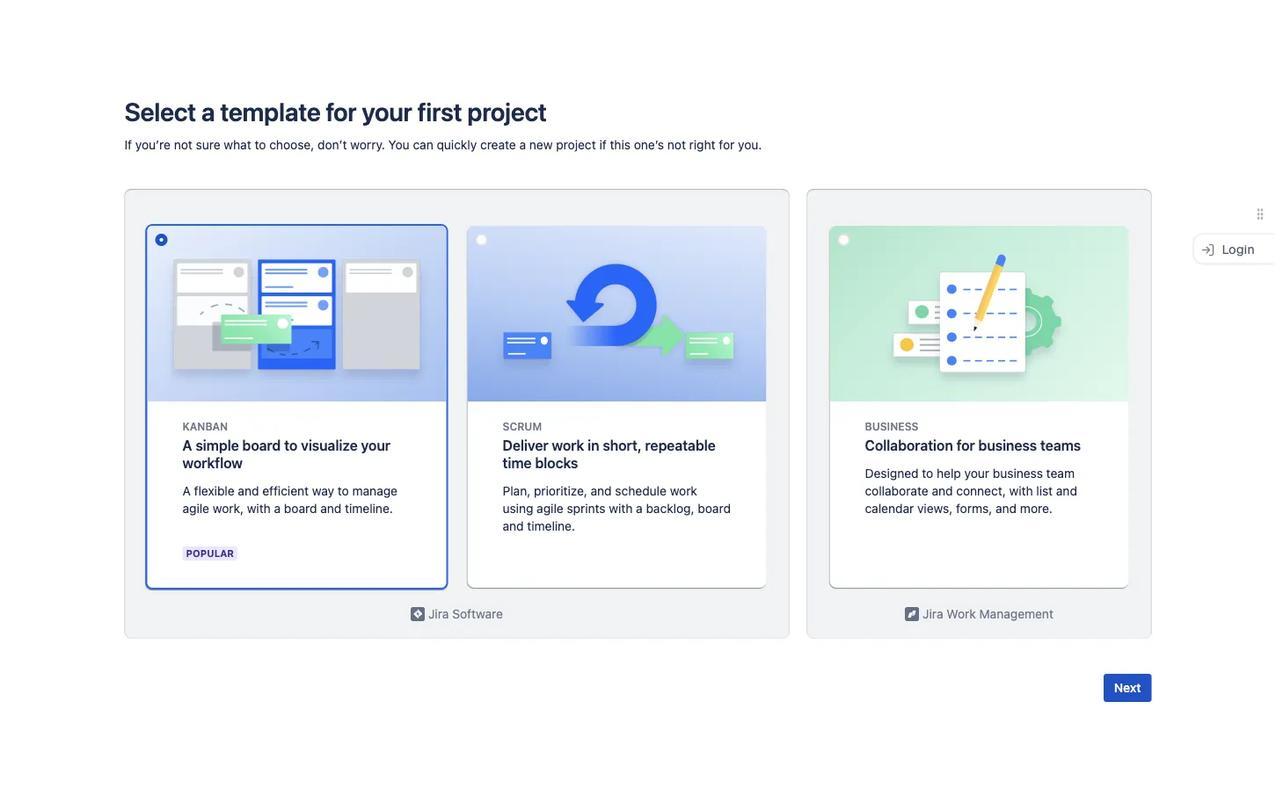 Task type: locate. For each thing, give the bounding box(es) containing it.
to left visualize
[[284, 438, 298, 454]]

jira for a simple board to visualize your workflow
[[428, 607, 449, 622]]

your up "you"
[[362, 97, 412, 127]]

0 vertical spatial work
[[552, 438, 584, 454]]

0 horizontal spatial jira
[[428, 607, 449, 622]]

1 vertical spatial project
[[556, 138, 596, 152]]

0 horizontal spatial timeline.
[[345, 502, 393, 516]]

1 vertical spatial for
[[719, 138, 735, 152]]

project
[[467, 97, 547, 127], [556, 138, 596, 152]]

worry.
[[350, 138, 385, 152]]

for up help
[[957, 438, 975, 454]]

a inside a flexible and efficient way to manage agile work, with a board and timeline.
[[274, 502, 281, 516]]

don't
[[318, 138, 347, 152]]

0 vertical spatial business
[[978, 438, 1037, 454]]

a
[[201, 97, 215, 127], [519, 138, 526, 152], [274, 502, 281, 516], [636, 502, 643, 516]]

work inside plan, prioritize, and schedule work using agile sprints with a backlog, board and timeline.
[[670, 484, 697, 499]]

and down help
[[932, 484, 953, 499]]

a inside plan, prioritize, and schedule work using agile sprints with a backlog, board and timeline.
[[636, 502, 643, 516]]

1 horizontal spatial project
[[556, 138, 596, 152]]

next
[[1114, 681, 1141, 696]]

agile
[[183, 502, 209, 516], [537, 502, 564, 516]]

1 horizontal spatial agile
[[537, 502, 564, 516]]

workflow
[[183, 455, 243, 472]]

to
[[255, 138, 266, 152], [284, 438, 298, 454], [922, 467, 933, 481], [338, 484, 349, 499]]

to left help
[[922, 467, 933, 481]]

1 agile from the left
[[183, 502, 209, 516]]

board down efficient
[[284, 502, 317, 516]]

with up more.
[[1009, 484, 1033, 499]]

your up manage
[[361, 438, 390, 454]]

create
[[480, 138, 516, 152]]

list
[[1036, 484, 1053, 499]]

deliver
[[503, 438, 548, 454]]

with inside a flexible and efficient way to manage agile work, with a board and timeline.
[[247, 502, 271, 516]]

2 horizontal spatial board
[[698, 502, 731, 516]]

1 a from the top
[[183, 438, 192, 454]]

timeline. inside a flexible and efficient way to manage agile work, with a board and timeline.
[[345, 502, 393, 516]]

jira left work on the bottom
[[923, 607, 943, 622]]

1 not from the left
[[174, 138, 192, 152]]

2 horizontal spatial with
[[1009, 484, 1033, 499]]

forms,
[[956, 502, 992, 516]]

with
[[1009, 484, 1033, 499], [247, 502, 271, 516], [609, 502, 633, 516]]

to right the way
[[338, 484, 349, 499]]

a down efficient
[[274, 502, 281, 516]]

work
[[947, 607, 976, 622]]

and
[[932, 484, 953, 499], [1056, 484, 1077, 499], [238, 484, 259, 499], [591, 484, 612, 499], [996, 502, 1017, 516], [320, 502, 342, 516], [503, 519, 524, 534]]

visualize
[[301, 438, 358, 454]]

with inside plan, prioritize, and schedule work using agile sprints with a backlog, board and timeline.
[[609, 502, 633, 516]]

sure
[[196, 138, 220, 152]]

and left more.
[[996, 502, 1017, 516]]

2 horizontal spatial for
[[957, 438, 975, 454]]

next button
[[1104, 675, 1152, 703]]

2 jira from the left
[[923, 607, 943, 622]]

0 vertical spatial timeline.
[[345, 502, 393, 516]]

work
[[552, 438, 584, 454], [670, 484, 697, 499]]

one's
[[634, 138, 664, 152]]

with down schedule
[[609, 502, 633, 516]]

0 vertical spatial for
[[326, 97, 357, 127]]

plan, prioritize, and schedule work using agile sprints with a backlog, board and timeline.
[[503, 484, 731, 534]]

jira left the software
[[428, 607, 449, 622]]

1 horizontal spatial not
[[667, 138, 686, 152]]

1 vertical spatial work
[[670, 484, 697, 499]]

with inside designed to help your business team collaborate and connect, with list and calendar views, forms, and more.
[[1009, 484, 1033, 499]]

1 horizontal spatial for
[[719, 138, 735, 152]]

1 vertical spatial timeline.
[[527, 519, 575, 534]]

2 vertical spatial your
[[964, 467, 990, 481]]

Business radio
[[838, 234, 850, 246]]

0 horizontal spatial board
[[242, 438, 281, 454]]

not left sure
[[174, 138, 192, 152]]

with right "work,"
[[247, 502, 271, 516]]

connect,
[[956, 484, 1006, 499]]

0 vertical spatial a
[[183, 438, 192, 454]]

to inside kanban a simple board to visualize your workflow
[[284, 438, 298, 454]]

business up list
[[993, 467, 1043, 481]]

0 horizontal spatial project
[[467, 97, 547, 127]]

your up connect,
[[964, 467, 990, 481]]

your inside designed to help your business team collaborate and connect, with list and calendar views, forms, and more.
[[964, 467, 990, 481]]

designed
[[865, 467, 919, 481]]

agile down the flexible on the left bottom of page
[[183, 502, 209, 516]]

what
[[224, 138, 251, 152]]

select
[[124, 97, 196, 127]]

a left new
[[519, 138, 526, 152]]

to inside a flexible and efficient way to manage agile work, with a board and timeline.
[[338, 484, 349, 499]]

backlog,
[[646, 502, 694, 516]]

project up create
[[467, 97, 547, 127]]

and up "work,"
[[238, 484, 259, 499]]

not
[[174, 138, 192, 152], [667, 138, 686, 152]]

new
[[529, 138, 553, 152]]

jira
[[428, 607, 449, 622], [923, 607, 943, 622]]

1 jira from the left
[[428, 607, 449, 622]]

board inside plan, prioritize, and schedule work using agile sprints with a backlog, board and timeline.
[[698, 502, 731, 516]]

agile inside a flexible and efficient way to manage agile work, with a board and timeline.
[[183, 502, 209, 516]]

flexible
[[194, 484, 235, 499]]

management
[[979, 607, 1054, 622]]

work up backlog,
[[670, 484, 697, 499]]

1 vertical spatial a
[[183, 484, 191, 499]]

board right backlog,
[[698, 502, 731, 516]]

business up connect,
[[978, 438, 1037, 454]]

for
[[326, 97, 357, 127], [719, 138, 735, 152], [957, 438, 975, 454]]

0 horizontal spatial agile
[[183, 502, 209, 516]]

kanban
[[183, 420, 228, 433]]

manage
[[352, 484, 398, 499]]

business inside business collaboration for business teams
[[978, 438, 1037, 454]]

timeline. inside plan, prioritize, and schedule work using agile sprints with a backlog, board and timeline.
[[527, 519, 575, 534]]

not left right
[[667, 138, 686, 152]]

2 a from the top
[[183, 484, 191, 499]]

a down schedule
[[636, 502, 643, 516]]

1 vertical spatial business
[[993, 467, 1043, 481]]

jira software
[[428, 607, 503, 622]]

popular
[[186, 548, 234, 560]]

timeline.
[[345, 502, 393, 516], [527, 519, 575, 534]]

1 vertical spatial your
[[361, 438, 390, 454]]

scrum deliver work in short, repeatable time blocks
[[503, 420, 716, 472]]

if
[[124, 138, 132, 152]]

1 horizontal spatial timeline.
[[527, 519, 575, 534]]

0 horizontal spatial work
[[552, 438, 584, 454]]

option group containing a simple board to visualize your workflow
[[124, 189, 1152, 639]]

0 horizontal spatial not
[[174, 138, 192, 152]]

timeline. for your
[[345, 502, 393, 516]]

option group
[[124, 189, 1152, 639]]

for up don't on the top
[[326, 97, 357, 127]]

a
[[183, 438, 192, 454], [183, 484, 191, 499]]

1 horizontal spatial board
[[284, 502, 317, 516]]

work inside scrum deliver work in short, repeatable time blocks
[[552, 438, 584, 454]]

jira for collaboration for business teams
[[923, 607, 943, 622]]

0 horizontal spatial with
[[247, 502, 271, 516]]

2 agile from the left
[[537, 502, 564, 516]]

if
[[599, 138, 607, 152]]

1 horizontal spatial with
[[609, 502, 633, 516]]

project left if
[[556, 138, 596, 152]]

timeline. down manage
[[345, 502, 393, 516]]

way
[[312, 484, 334, 499]]

a down kanban
[[183, 438, 192, 454]]

help
[[937, 467, 961, 481]]

collaboration
[[865, 438, 953, 454]]

timeline. down prioritize,
[[527, 519, 575, 534]]

with for board
[[247, 502, 271, 516]]

using
[[503, 502, 533, 516]]

for left you.
[[719, 138, 735, 152]]

board inside a flexible and efficient way to manage agile work, with a board and timeline.
[[284, 502, 317, 516]]

1 horizontal spatial work
[[670, 484, 697, 499]]

a inside a flexible and efficient way to manage agile work, with a board and timeline.
[[183, 484, 191, 499]]

agile inside plan, prioritize, and schedule work using agile sprints with a backlog, board and timeline.
[[537, 502, 564, 516]]

0 vertical spatial your
[[362, 97, 412, 127]]

your
[[362, 97, 412, 127], [361, 438, 390, 454], [964, 467, 990, 481]]

a left the flexible on the left bottom of page
[[183, 484, 191, 499]]

agile down prioritize,
[[537, 502, 564, 516]]

business
[[978, 438, 1037, 454], [993, 467, 1043, 481]]

Scrum radio
[[475, 234, 488, 246]]

2 vertical spatial for
[[957, 438, 975, 454]]

work up blocks
[[552, 438, 584, 454]]

board right simple
[[242, 438, 281, 454]]

board
[[242, 438, 281, 454], [284, 502, 317, 516], [698, 502, 731, 516]]

1 horizontal spatial jira
[[923, 607, 943, 622]]



Task type: describe. For each thing, give the bounding box(es) containing it.
team
[[1046, 467, 1075, 481]]

business
[[865, 420, 919, 433]]

for inside business collaboration for business teams
[[957, 438, 975, 454]]

a inside kanban a simple board to visualize your workflow
[[183, 438, 192, 454]]

efficient
[[262, 484, 309, 499]]

teams
[[1040, 438, 1081, 454]]

schedule
[[615, 484, 667, 499]]

select a template for your first project
[[124, 97, 547, 127]]

designed to help your business team collaborate and connect, with list and calendar views, forms, and more.
[[865, 467, 1077, 516]]

if you're not sure what to choose, don't worry. you can quickly create a new project if this one's not right for you.
[[124, 138, 762, 152]]

you.
[[738, 138, 762, 152]]

quickly
[[437, 138, 477, 152]]

in
[[588, 438, 599, 454]]

board for a simple board to visualize your workflow
[[284, 502, 317, 516]]

collaborate
[[865, 484, 929, 499]]

scrum
[[503, 420, 542, 433]]

software
[[452, 607, 503, 622]]

to right what
[[255, 138, 266, 152]]

your inside kanban a simple board to visualize your workflow
[[361, 438, 390, 454]]

and down the way
[[320, 502, 342, 516]]

repeatable
[[645, 438, 716, 454]]

0 horizontal spatial for
[[326, 97, 357, 127]]

this
[[610, 138, 631, 152]]

right
[[689, 138, 716, 152]]

you
[[388, 138, 410, 152]]

can
[[413, 138, 433, 152]]

calendar
[[865, 502, 914, 516]]

to inside designed to help your business team collaborate and connect, with list and calendar views, forms, and more.
[[922, 467, 933, 481]]

0 vertical spatial project
[[467, 97, 547, 127]]

with for business
[[1009, 484, 1033, 499]]

time
[[503, 455, 532, 472]]

business collaboration for business teams
[[865, 420, 1081, 454]]

simple
[[196, 438, 239, 454]]

a flexible and efficient way to manage agile work, with a board and timeline.
[[183, 484, 398, 516]]

first
[[417, 97, 462, 127]]

and down the team
[[1056, 484, 1077, 499]]

kanban a simple board to visualize your workflow
[[183, 420, 390, 472]]

timeline. for time
[[527, 519, 575, 534]]

views,
[[917, 502, 953, 516]]

more.
[[1020, 502, 1053, 516]]

short,
[[603, 438, 642, 454]]

blocks
[[535, 455, 578, 472]]

and up sprints
[[591, 484, 612, 499]]

work,
[[213, 502, 244, 516]]

sprints
[[567, 502, 606, 516]]

business inside designed to help your business team collaborate and connect, with list and calendar views, forms, and more.
[[993, 467, 1043, 481]]

and down using
[[503, 519, 524, 534]]

2 not from the left
[[667, 138, 686, 152]]

plan,
[[503, 484, 531, 499]]

a up sure
[[201, 97, 215, 127]]

choose,
[[269, 138, 314, 152]]

Kanban radio
[[155, 234, 168, 246]]

jira work management
[[923, 607, 1054, 622]]

prioritize,
[[534, 484, 587, 499]]

board inside kanban a simple board to visualize your workflow
[[242, 438, 281, 454]]

board for deliver work in short, repeatable time blocks
[[698, 502, 731, 516]]

template
[[220, 97, 321, 127]]

you're
[[135, 138, 171, 152]]



Task type: vqa. For each thing, say whether or not it's contained in the screenshot.
the a inside the A flexible and efficient way to manage agile work, with a board and timeline.
yes



